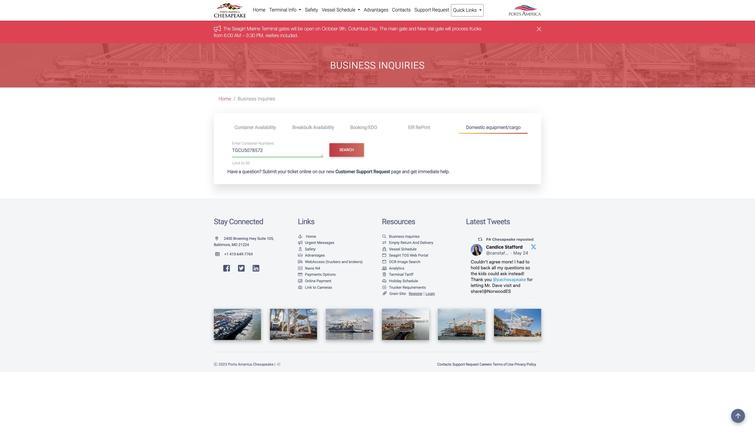 Task type: vqa. For each thing, say whether or not it's contained in the screenshot.
close image
yes



Task type: locate. For each thing, give the bounding box(es) containing it.
terminal left info
[[270, 7, 288, 13]]

vessel down empty
[[389, 247, 401, 252]]

request left careers
[[466, 363, 479, 367]]

and left brokers)
[[342, 260, 348, 265]]

schedule down tariff
[[403, 279, 418, 284]]

1 vertical spatial search
[[409, 260, 421, 265]]

1 horizontal spatial seagirt
[[389, 254, 401, 258]]

1 horizontal spatial search
[[409, 260, 421, 265]]

cameras
[[317, 286, 332, 290]]

messages
[[317, 241, 335, 245]]

seagirt up am
[[232, 26, 246, 31]]

safety down urgent
[[305, 247, 316, 252]]

facebook square image
[[223, 265, 230, 273]]

stay
[[214, 218, 228, 226]]

1 vertical spatial advantages link
[[298, 254, 325, 258]]

safety
[[305, 7, 318, 13], [305, 247, 316, 252]]

main
[[389, 26, 398, 31]]

close image
[[537, 26, 542, 33]]

0 horizontal spatial request
[[374, 169, 390, 175]]

question?
[[242, 169, 262, 175]]

terminal info link
[[268, 4, 303, 16]]

1 vertical spatial support
[[357, 169, 373, 175]]

to for 50
[[242, 161, 245, 166]]

empty return and delivery link
[[382, 241, 434, 245]]

2 vertical spatial schedule
[[403, 279, 418, 284]]

advantages link up webaccess
[[298, 254, 325, 258]]

terminal info
[[270, 7, 298, 13]]

navis n4 link
[[298, 266, 320, 271]]

0 vertical spatial on
[[316, 26, 321, 31]]

go to top image
[[732, 410, 746, 424]]

1 vertical spatial terminal
[[262, 26, 278, 31]]

and
[[409, 26, 417, 31], [402, 169, 410, 175], [342, 260, 348, 265]]

to right the link
[[313, 286, 316, 290]]

user hard hat image
[[298, 248, 303, 252]]

1 horizontal spatial will
[[446, 26, 451, 31]]

the right day.
[[380, 26, 387, 31]]

equipment/cargo
[[487, 125, 521, 130]]

0 vertical spatial to
[[242, 161, 245, 166]]

terminal down analytics at the right bottom of page
[[389, 273, 404, 277]]

0 horizontal spatial support
[[357, 169, 373, 175]]

search down web
[[409, 260, 421, 265]]

gate right vail
[[436, 26, 444, 31]]

0 vertical spatial business
[[330, 60, 376, 71]]

list alt image
[[382, 286, 387, 290]]

availability up numbers
[[255, 125, 276, 130]]

2 vertical spatial home link
[[298, 235, 316, 239]]

0 horizontal spatial seagirt
[[232, 26, 246, 31]]

0 vertical spatial links
[[466, 7, 477, 13]]

1 horizontal spatial advantages
[[364, 7, 389, 13]]

truck container image
[[298, 261, 303, 264]]

0 vertical spatial advantages link
[[362, 4, 391, 16]]

bells image
[[382, 280, 387, 284]]

urgent messages link
[[298, 241, 335, 245]]

numbers
[[259, 142, 274, 146]]

0 horizontal spatial to
[[242, 161, 245, 166]]

2 vertical spatial request
[[466, 363, 479, 367]]

2 vertical spatial inquiries
[[406, 235, 420, 239]]

1 vertical spatial home
[[219, 96, 231, 102]]

availability inside container availability link
[[255, 125, 276, 130]]

support request link
[[413, 4, 451, 16], [452, 360, 479, 370]]

options
[[323, 273, 336, 277]]

1 vertical spatial to
[[313, 286, 316, 290]]

support request link left careers
[[452, 360, 479, 370]]

online payment link
[[298, 279, 332, 284]]

1 vertical spatial advantages
[[305, 254, 325, 258]]

schedule up seagirt tos web portal
[[401, 247, 417, 252]]

gate right main
[[399, 26, 408, 31]]

vessel schedule link up 9th,
[[320, 4, 362, 16]]

search image
[[382, 235, 387, 239]]

0 horizontal spatial contacts
[[392, 7, 411, 13]]

on
[[316, 26, 321, 31], [313, 169, 318, 175]]

2 gate from the left
[[436, 26, 444, 31]]

vessel schedule
[[322, 7, 357, 13], [389, 247, 417, 252]]

availability inside breakbulk availability link
[[313, 125, 334, 130]]

support left careers
[[453, 363, 465, 367]]

1 vertical spatial container
[[242, 142, 258, 146]]

1 horizontal spatial the
[[380, 26, 387, 31]]

1 horizontal spatial support
[[415, 7, 431, 13]]

safety link for top vessel schedule link
[[303, 4, 320, 16]]

business inquiries link
[[382, 235, 420, 239]]

vessel schedule up 9th,
[[322, 7, 357, 13]]

browser image
[[382, 254, 387, 258]]

request left page
[[374, 169, 390, 175]]

–
[[242, 33, 245, 38]]

1 horizontal spatial contacts
[[438, 363, 452, 367]]

web
[[410, 254, 418, 258]]

privacy policy link
[[514, 360, 537, 370]]

container right enter
[[242, 142, 258, 146]]

1 horizontal spatial vessel schedule link
[[382, 247, 417, 252]]

2400 broening hwy suite 105, baltimore, md 21224
[[214, 237, 274, 247]]

payments options
[[305, 273, 336, 277]]

1 horizontal spatial gate
[[436, 26, 444, 31]]

links up anchor image
[[298, 218, 315, 226]]

seagirt up ocr
[[389, 254, 401, 258]]

0 horizontal spatial home link
[[219, 96, 231, 102]]

will
[[291, 26, 297, 31], [446, 26, 451, 31]]

1 vertical spatial support request link
[[452, 360, 479, 370]]

quick links
[[454, 7, 478, 13]]

brokers)
[[349, 260, 363, 265]]

suite
[[258, 237, 266, 241]]

reefers
[[266, 33, 279, 38]]

container availability
[[235, 125, 276, 130]]

enter
[[232, 142, 241, 146]]

terminal for terminal info
[[270, 7, 288, 13]]

1 vertical spatial safety link
[[298, 247, 316, 252]]

vessel inside vessel schedule link
[[322, 7, 336, 13]]

1 gate from the left
[[399, 26, 408, 31]]

2 availability from the left
[[313, 125, 334, 130]]

wheat image
[[382, 292, 388, 296]]

+1 410-649-7769 link
[[214, 252, 253, 257]]

1 horizontal spatial home link
[[251, 4, 268, 16]]

1 horizontal spatial advantages link
[[362, 4, 391, 16]]

0 vertical spatial container
[[235, 125, 254, 130]]

2 vertical spatial business
[[389, 235, 405, 239]]

gate
[[399, 26, 408, 31], [436, 26, 444, 31]]

navis n4
[[305, 266, 320, 271]]

on right open
[[316, 26, 321, 31]]

search
[[340, 148, 354, 152], [409, 260, 421, 265]]

to
[[242, 161, 245, 166], [313, 286, 316, 290]]

(truckers
[[326, 260, 341, 265]]

0 horizontal spatial gate
[[399, 26, 408, 31]]

twitter square image
[[238, 265, 245, 273]]

webaccess
[[305, 260, 325, 265]]

0 vertical spatial search
[[340, 148, 354, 152]]

trucker
[[389, 286, 402, 290]]

vessel up october
[[322, 7, 336, 13]]

1 will from the left
[[291, 26, 297, 31]]

search button
[[330, 143, 364, 157]]

safety link up open
[[303, 4, 320, 16]]

| left sign in image
[[275, 363, 276, 367]]

0 vertical spatial schedule
[[337, 7, 356, 13]]

1 horizontal spatial support request link
[[452, 360, 479, 370]]

analytics
[[389, 266, 405, 271]]

business inquiries
[[330, 60, 425, 71], [238, 96, 275, 102], [389, 235, 420, 239]]

links
[[466, 7, 477, 13], [298, 218, 315, 226]]

to left 50 on the left of the page
[[242, 161, 245, 166]]

0 horizontal spatial vessel schedule
[[322, 7, 357, 13]]

on left our
[[313, 169, 318, 175]]

0 horizontal spatial search
[[340, 148, 354, 152]]

2 vertical spatial terminal
[[389, 273, 404, 277]]

and left new at the top of page
[[409, 26, 417, 31]]

1 vertical spatial |
[[275, 363, 276, 367]]

0 vertical spatial seagirt
[[232, 26, 246, 31]]

1 horizontal spatial business
[[330, 60, 376, 71]]

search up customer
[[340, 148, 354, 152]]

|
[[424, 292, 425, 297], [275, 363, 276, 367]]

customer
[[336, 169, 355, 175]]

the seagirt marine terminal gates will be open on october 9th, columbus day. the main gate and new vail gate will process trucks from 6:00 am – 3:30 pm, reefers included.
[[214, 26, 482, 38]]

9th,
[[340, 26, 347, 31]]

phone office image
[[216, 253, 224, 257]]

1 vertical spatial vessel schedule
[[389, 247, 417, 252]]

and inside the seagirt marine terminal gates will be open on october 9th, columbus day. the main gate and new vail gate will process trucks from 6:00 am – 3:30 pm, reefers included.
[[409, 26, 417, 31]]

will left the process
[[446, 26, 451, 31]]

md
[[232, 243, 238, 247]]

0 vertical spatial contacts
[[392, 7, 411, 13]]

2 horizontal spatial home link
[[298, 235, 316, 239]]

request left quick
[[433, 7, 450, 13]]

contacts
[[392, 7, 411, 13], [438, 363, 452, 367]]

advantages up webaccess
[[305, 254, 325, 258]]

105,
[[267, 237, 274, 241]]

0 horizontal spatial advantages link
[[298, 254, 325, 258]]

1 vertical spatial safety
[[305, 247, 316, 252]]

credit card front image
[[298, 280, 303, 284]]

breakbulk
[[293, 125, 312, 130]]

0 vertical spatial request
[[433, 7, 450, 13]]

2 horizontal spatial home
[[306, 235, 316, 239]]

2 vertical spatial business inquiries
[[389, 235, 420, 239]]

safety link down urgent
[[298, 247, 316, 252]]

| left login
[[424, 292, 425, 297]]

2 horizontal spatial support
[[453, 363, 465, 367]]

1 horizontal spatial home
[[253, 7, 266, 13]]

support right customer
[[357, 169, 373, 175]]

advantages up day.
[[364, 7, 389, 13]]

0 vertical spatial vessel schedule link
[[320, 4, 362, 16]]

map marker alt image
[[216, 237, 223, 241]]

n4
[[316, 266, 320, 271]]

eir reprint link
[[401, 122, 459, 133]]

1 horizontal spatial |
[[424, 292, 425, 297]]

0 vertical spatial safety link
[[303, 4, 320, 16]]

will left be
[[291, 26, 297, 31]]

online payment
[[305, 279, 332, 284]]

1 vertical spatial contacts link
[[437, 360, 452, 370]]

eir reprint
[[408, 125, 431, 130]]

columbus
[[348, 26, 369, 31]]

0 vertical spatial advantages
[[364, 7, 389, 13]]

advantages link up day.
[[362, 4, 391, 16]]

container up enter
[[235, 125, 254, 130]]

safety link for the bottom "advantages" link
[[298, 247, 316, 252]]

and left get
[[402, 169, 410, 175]]

immediate
[[418, 169, 440, 175]]

links right quick
[[466, 7, 477, 13]]

trucker requirements
[[389, 286, 426, 290]]

1 horizontal spatial vessel schedule
[[389, 247, 417, 252]]

search inside search 'button'
[[340, 148, 354, 152]]

terminal
[[270, 7, 288, 13], [262, 26, 278, 31], [389, 273, 404, 277]]

schedule for the bottom vessel schedule link
[[401, 247, 417, 252]]

the up 6:00
[[223, 26, 231, 31]]

holiday schedule link
[[382, 279, 418, 284]]

0 vertical spatial |
[[424, 292, 425, 297]]

urgent messages
[[305, 241, 335, 245]]

1 vertical spatial contacts
[[438, 363, 452, 367]]

1 horizontal spatial availability
[[313, 125, 334, 130]]

support request link up vail
[[413, 4, 451, 16]]

october
[[322, 26, 338, 31]]

contacts support request careers terms of use privacy policy
[[438, 363, 537, 367]]

image
[[398, 260, 408, 265]]

vessel schedule up seagirt tos web portal link
[[389, 247, 417, 252]]

0 horizontal spatial vessel
[[322, 7, 336, 13]]

contacts for contacts support request careers terms of use privacy policy
[[438, 363, 452, 367]]

inquiries
[[379, 60, 425, 71], [258, 96, 275, 102], [406, 235, 420, 239]]

use
[[508, 363, 514, 367]]

vessel schedule link down empty
[[382, 247, 417, 252]]

the seagirt marine terminal gates will be open on october 9th, columbus day. the main gate and new vail gate will process trucks from 6:00 am – 3:30 pm, reefers included. alert
[[0, 21, 756, 43]]

1 availability from the left
[[255, 125, 276, 130]]

register
[[409, 292, 423, 296]]

browser image
[[382, 261, 387, 264]]

0 horizontal spatial will
[[291, 26, 297, 31]]

availability for breakbulk availability
[[313, 125, 334, 130]]

0 horizontal spatial home
[[219, 96, 231, 102]]

1 vertical spatial business
[[238, 96, 257, 102]]

availability right the breakbulk
[[313, 125, 334, 130]]

1 horizontal spatial to
[[313, 286, 316, 290]]

support up new at the top of page
[[415, 7, 431, 13]]

0 horizontal spatial contacts link
[[391, 4, 413, 16]]

broening
[[233, 237, 248, 241]]

availability for container availability
[[255, 125, 276, 130]]

0 vertical spatial support
[[415, 7, 431, 13]]

contacts link
[[391, 4, 413, 16], [437, 360, 452, 370]]

have
[[228, 169, 238, 175]]

safety up open
[[305, 7, 318, 13]]

submit
[[263, 169, 277, 175]]

terminal up reefers
[[262, 26, 278, 31]]

requirements
[[403, 286, 426, 290]]

request
[[433, 7, 450, 13], [374, 169, 390, 175], [466, 363, 479, 367]]

resources
[[382, 218, 416, 226]]

0 vertical spatial and
[[409, 26, 417, 31]]

ports
[[228, 363, 237, 367]]

holiday
[[389, 279, 402, 284]]

schedule up 9th,
[[337, 7, 356, 13]]

container storage image
[[298, 267, 303, 271]]

2 the from the left
[[380, 26, 387, 31]]

quick
[[454, 7, 465, 13]]

0 horizontal spatial vessel schedule link
[[320, 4, 362, 16]]



Task type: describe. For each thing, give the bounding box(es) containing it.
booking/edo link
[[343, 122, 401, 133]]

have a question? submit your ticket online on our new customer support request page and get immediate help.
[[228, 169, 450, 175]]

0 vertical spatial vessel schedule
[[322, 7, 357, 13]]

7769
[[244, 252, 253, 257]]

schedule for holiday schedule 'link'
[[403, 279, 418, 284]]

ship image
[[382, 248, 387, 252]]

pm,
[[257, 33, 265, 38]]

get
[[411, 169, 417, 175]]

2 horizontal spatial business
[[389, 235, 405, 239]]

anchor image
[[298, 235, 303, 239]]

seagirt inside the seagirt marine terminal gates will be open on october 9th, columbus day. the main gate and new vail gate will process trucks from 6:00 am – 3:30 pm, reefers included.
[[232, 26, 246, 31]]

support request
[[415, 7, 450, 13]]

payments
[[305, 273, 322, 277]]

0 vertical spatial business inquiries
[[330, 60, 425, 71]]

america
[[238, 363, 252, 367]]

of
[[504, 363, 507, 367]]

navis
[[305, 266, 315, 271]]

1 vertical spatial on
[[313, 169, 318, 175]]

1 vertical spatial links
[[298, 218, 315, 226]]

terminal for terminal tariff
[[389, 273, 404, 277]]

chesapeake
[[253, 363, 274, 367]]

0 vertical spatial support request link
[[413, 4, 451, 16]]

bullhorn image
[[214, 25, 223, 32]]

home link for urgent messages link
[[298, 235, 316, 239]]

from
[[214, 33, 223, 38]]

careers
[[480, 363, 492, 367]]

latest tweets
[[466, 218, 510, 226]]

reprint
[[416, 125, 431, 130]]

terminal tariff
[[389, 273, 414, 277]]

home link for terminal info link
[[251, 4, 268, 16]]

your
[[278, 169, 287, 175]]

terminal tariff link
[[382, 273, 414, 277]]

domestic
[[466, 125, 486, 130]]

seagirt tos web portal
[[389, 254, 429, 258]]

holiday schedule
[[389, 279, 418, 284]]

2 vertical spatial and
[[342, 260, 348, 265]]

1 horizontal spatial links
[[466, 7, 477, 13]]

portal
[[419, 254, 429, 258]]

+1
[[224, 252, 229, 257]]

login link
[[426, 292, 435, 296]]

return
[[401, 241, 412, 245]]

our
[[319, 169, 325, 175]]

breakbulk availability link
[[286, 122, 343, 133]]

hand receiving image
[[298, 254, 303, 258]]

6:00
[[224, 33, 233, 38]]

privacy
[[515, 363, 526, 367]]

0 horizontal spatial |
[[275, 363, 276, 367]]

2 vertical spatial support
[[453, 363, 465, 367]]

0 vertical spatial home
[[253, 7, 266, 13]]

process
[[453, 26, 469, 31]]

limit
[[232, 161, 241, 166]]

link to cameras
[[305, 286, 332, 290]]

2 will from the left
[[446, 26, 451, 31]]

trucker requirements link
[[382, 286, 426, 290]]

eir
[[408, 125, 415, 130]]

terms
[[493, 363, 503, 367]]

seagirt tos web portal link
[[382, 254, 429, 258]]

Enter Container Numbers text field
[[232, 147, 323, 157]]

policy
[[527, 363, 537, 367]]

exchange image
[[382, 242, 387, 245]]

grain site: register | login
[[390, 292, 435, 297]]

contacts for contacts
[[392, 7, 411, 13]]

0 horizontal spatial business
[[238, 96, 257, 102]]

booking/edo
[[351, 125, 377, 130]]

ocr
[[389, 260, 397, 265]]

1 horizontal spatial contacts link
[[437, 360, 452, 370]]

vail
[[428, 26, 435, 31]]

advantages inside "advantages" link
[[364, 7, 389, 13]]

1 the from the left
[[223, 26, 231, 31]]

sign in image
[[277, 364, 280, 367]]

linkedin image
[[253, 265, 260, 273]]

tariff
[[405, 273, 414, 277]]

baltimore,
[[214, 243, 231, 247]]

webaccess (truckers and brokers)
[[305, 260, 363, 265]]

online
[[305, 279, 316, 284]]

+1 410-649-7769
[[224, 252, 253, 257]]

link to cameras link
[[298, 286, 332, 290]]

ticket
[[288, 169, 299, 175]]

careers link
[[479, 360, 493, 370]]

tos
[[402, 254, 409, 258]]

domestic equipment/cargo link
[[459, 122, 528, 134]]

0 horizontal spatial advantages
[[305, 254, 325, 258]]

trucks
[[470, 26, 482, 31]]

1 vertical spatial seagirt
[[389, 254, 401, 258]]

credit card image
[[298, 273, 303, 277]]

1 horizontal spatial request
[[433, 7, 450, 13]]

1 safety from the top
[[305, 7, 318, 13]]

analytics link
[[382, 266, 405, 271]]

1 vertical spatial inquiries
[[258, 96, 275, 102]]

new
[[418, 26, 427, 31]]

copyright image
[[214, 364, 218, 367]]

2 safety from the top
[[305, 247, 316, 252]]

camera image
[[298, 286, 303, 290]]

be
[[298, 26, 303, 31]]

latest
[[466, 218, 486, 226]]

page
[[391, 169, 401, 175]]

1 vertical spatial request
[[374, 169, 390, 175]]

domestic equipment/cargo
[[466, 125, 521, 130]]

1 vertical spatial home link
[[219, 96, 231, 102]]

ocr image search
[[389, 260, 421, 265]]

terms of use link
[[493, 360, 514, 370]]

2 vertical spatial home
[[306, 235, 316, 239]]

bullhorn image
[[298, 242, 303, 245]]

terminal inside the seagirt marine terminal gates will be open on october 9th, columbus day. the main gate and new vail gate will process trucks from 6:00 am – 3:30 pm, reefers included.
[[262, 26, 278, 31]]

help.
[[441, 169, 450, 175]]

and
[[413, 241, 420, 245]]

grain
[[390, 292, 399, 296]]

file invoice image
[[382, 273, 387, 277]]

649-
[[237, 252, 245, 257]]

0 vertical spatial inquiries
[[379, 60, 425, 71]]

1 vertical spatial and
[[402, 169, 410, 175]]

1 vertical spatial business inquiries
[[238, 96, 275, 102]]

a
[[239, 169, 241, 175]]

analytics image
[[382, 267, 387, 271]]

1 vertical spatial vessel schedule link
[[382, 247, 417, 252]]

2 horizontal spatial request
[[466, 363, 479, 367]]

410-
[[230, 252, 237, 257]]

0 vertical spatial contacts link
[[391, 4, 413, 16]]

empty
[[389, 241, 400, 245]]

on inside the seagirt marine terminal gates will be open on october 9th, columbus day. the main gate and new vail gate will process trucks from 6:00 am – 3:30 pm, reefers included.
[[316, 26, 321, 31]]

to for cameras
[[313, 286, 316, 290]]

webaccess (truckers and brokers) link
[[298, 260, 363, 265]]

empty return and delivery
[[389, 241, 434, 245]]

day.
[[370, 26, 379, 31]]

1 vertical spatial vessel
[[389, 247, 401, 252]]



